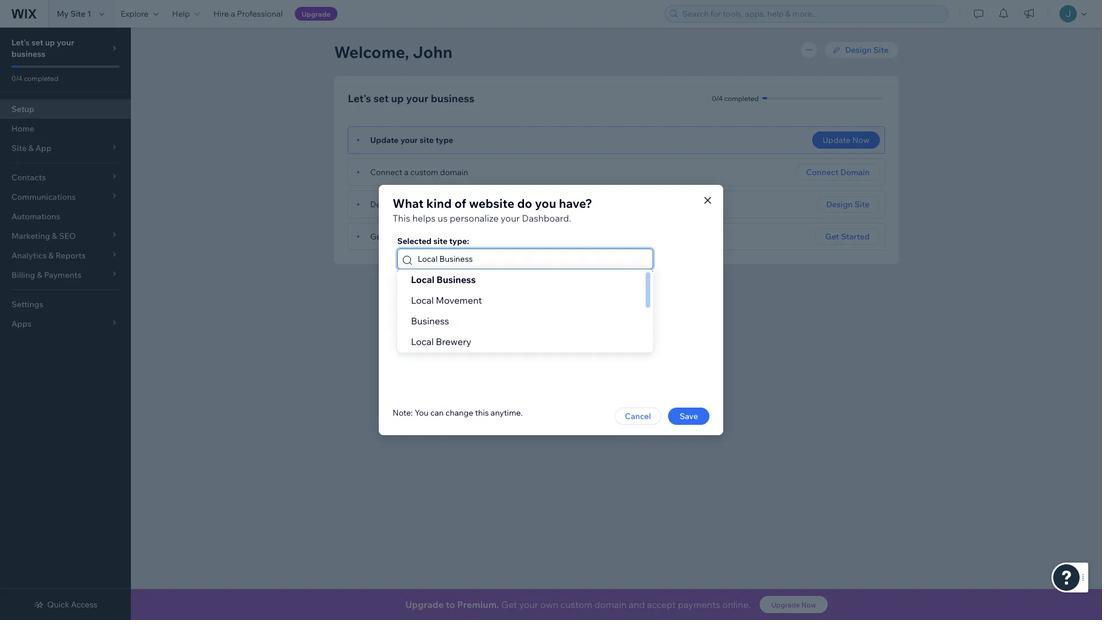 Task type: describe. For each thing, give the bounding box(es) containing it.
you
[[535, 196, 557, 211]]

1 vertical spatial business
[[411, 315, 449, 327]]

on
[[410, 231, 420, 242]]

kind
[[427, 196, 452, 211]]

site inside design site button
[[855, 199, 870, 209]]

access
[[71, 600, 97, 610]]

1
[[87, 9, 91, 19]]

premium.
[[457, 599, 499, 611]]

Enter your business or website type field
[[415, 249, 650, 269]]

settings link
[[0, 295, 131, 314]]

home
[[11, 123, 34, 134]]

brewery
[[436, 336, 472, 348]]

get for get found on google
[[370, 231, 384, 242]]

home link
[[0, 119, 131, 138]]

connect domain button
[[796, 164, 881, 181]]

design your website
[[370, 199, 446, 209]]

save button
[[669, 408, 710, 425]]

connect a custom domain
[[370, 167, 469, 177]]

local business
[[411, 274, 476, 285]]

get for get started
[[826, 231, 840, 242]]

your up this
[[399, 199, 415, 209]]

google
[[421, 231, 449, 242]]

connect for connect a custom domain
[[370, 167, 403, 177]]

your left own
[[520, 599, 539, 611]]

local for local movement
[[411, 295, 434, 306]]

update now button
[[813, 132, 881, 149]]

update for update your site type
[[370, 135, 399, 145]]

automations
[[11, 211, 60, 221]]

connect domain
[[807, 167, 870, 177]]

quick
[[47, 600, 69, 610]]

update your site type
[[370, 135, 454, 145]]

us
[[438, 213, 448, 224]]

of
[[455, 196, 467, 211]]

Search for tools, apps, help & more... field
[[680, 6, 945, 22]]

1 vertical spatial let's
[[348, 92, 371, 105]]

1 vertical spatial set
[[374, 92, 389, 105]]

can
[[431, 408, 444, 418]]

welcome,
[[334, 42, 409, 62]]

type
[[436, 135, 454, 145]]

and
[[629, 599, 645, 611]]

setup
[[11, 104, 34, 114]]

design inside button
[[827, 199, 853, 209]]

0 vertical spatial business
[[437, 274, 476, 285]]

quick access
[[47, 600, 97, 610]]

get found on google
[[370, 231, 449, 242]]

what kind of website do you have? this helps us personalize your dashboard.
[[393, 196, 593, 224]]

site inside design site link
[[874, 45, 889, 55]]

upgrade now button
[[760, 596, 828, 613]]

cancel
[[625, 411, 651, 421]]

save
[[680, 411, 699, 421]]

john
[[413, 42, 453, 62]]

up inside let's set up your business
[[45, 37, 55, 47]]

connect for connect domain
[[807, 167, 839, 177]]

let's inside let's set up your business
[[11, 37, 30, 47]]

1 horizontal spatial 0/4 completed
[[712, 94, 759, 103]]

sidebar element
[[0, 28, 131, 620]]

0/4 inside sidebar element
[[11, 74, 22, 82]]

own
[[541, 599, 559, 611]]

business inside let's set up your business
[[11, 49, 45, 59]]

welcome, john
[[334, 42, 453, 62]]

setup link
[[0, 99, 131, 119]]

upgrade for upgrade now
[[772, 601, 800, 609]]

a for custom
[[404, 167, 409, 177]]

you
[[415, 408, 429, 418]]

accept
[[647, 599, 676, 611]]

local movement
[[411, 295, 482, 306]]

your up connect a custom domain
[[401, 135, 418, 145]]

your inside what kind of website do you have? this helps us personalize your dashboard.
[[501, 213, 520, 224]]

1 vertical spatial let's set up your business
[[348, 92, 475, 105]]

1 horizontal spatial get
[[502, 599, 517, 611]]

local for local brewery
[[411, 336, 434, 348]]

1 vertical spatial site
[[434, 236, 448, 246]]

movement
[[436, 295, 482, 306]]

automations link
[[0, 207, 131, 226]]

help button
[[165, 0, 207, 28]]

local for local business
[[411, 274, 435, 285]]

update now
[[823, 135, 870, 145]]

design site inside button
[[827, 199, 870, 209]]

domain
[[841, 167, 870, 177]]

1 vertical spatial domain
[[595, 599, 627, 611]]



Task type: locate. For each thing, give the bounding box(es) containing it.
get left started
[[826, 231, 840, 242]]

business
[[11, 49, 45, 59], [431, 92, 475, 105]]

0 horizontal spatial 0/4 completed
[[11, 74, 58, 82]]

quick access button
[[34, 600, 97, 610]]

site
[[420, 135, 434, 145], [434, 236, 448, 246]]

get left found
[[370, 231, 384, 242]]

1 horizontal spatial 0/4
[[712, 94, 723, 103]]

site left type:
[[434, 236, 448, 246]]

0 horizontal spatial up
[[45, 37, 55, 47]]

upgrade
[[302, 9, 331, 18], [406, 599, 444, 611], [772, 601, 800, 609]]

upgrade button
[[295, 7, 338, 21]]

list box containing local business
[[397, 269, 654, 373]]

local left brewery
[[411, 336, 434, 348]]

1 horizontal spatial completed
[[725, 94, 759, 103]]

website up helps
[[417, 199, 446, 209]]

website inside what kind of website do you have? this helps us personalize your dashboard.
[[469, 196, 515, 211]]

a for professional
[[231, 9, 235, 19]]

hire a professional
[[214, 9, 283, 19]]

0 horizontal spatial domain
[[440, 167, 469, 177]]

domain left and
[[595, 599, 627, 611]]

0 vertical spatial now
[[853, 135, 870, 145]]

domain up the of
[[440, 167, 469, 177]]

hire a professional link
[[207, 0, 290, 28]]

your down do
[[501, 213, 520, 224]]

0 horizontal spatial custom
[[411, 167, 439, 177]]

upgrade for upgrade
[[302, 9, 331, 18]]

design site
[[846, 45, 889, 55], [827, 199, 870, 209]]

2 horizontal spatial upgrade
[[772, 601, 800, 609]]

design site button
[[817, 196, 881, 213]]

my site 1
[[57, 9, 91, 19]]

1 vertical spatial completed
[[725, 94, 759, 103]]

professional
[[237, 9, 283, 19]]

0 horizontal spatial business
[[11, 49, 45, 59]]

note:
[[393, 408, 413, 418]]

connect up what
[[370, 167, 403, 177]]

1 horizontal spatial up
[[391, 92, 404, 105]]

1 horizontal spatial connect
[[807, 167, 839, 177]]

connect inside connect domain button
[[807, 167, 839, 177]]

0 vertical spatial a
[[231, 9, 235, 19]]

upgrade right online.
[[772, 601, 800, 609]]

now for get your own custom domain and accept payments online.
[[802, 601, 817, 609]]

1 vertical spatial a
[[404, 167, 409, 177]]

personalize
[[450, 213, 499, 224]]

1 vertical spatial 0/4 completed
[[712, 94, 759, 103]]

1 horizontal spatial custom
[[561, 599, 593, 611]]

this
[[393, 213, 411, 224]]

business up local brewery in the left bottom of the page
[[411, 315, 449, 327]]

a right hire
[[231, 9, 235, 19]]

up
[[45, 37, 55, 47], [391, 92, 404, 105]]

1 horizontal spatial now
[[853, 135, 870, 145]]

2 local from the top
[[411, 295, 434, 306]]

completed inside sidebar element
[[24, 74, 58, 82]]

local
[[411, 274, 435, 285], [411, 295, 434, 306], [411, 336, 434, 348]]

this
[[475, 408, 489, 418]]

0 vertical spatial let's
[[11, 37, 30, 47]]

0 horizontal spatial site
[[70, 9, 86, 19]]

get right premium.
[[502, 599, 517, 611]]

1 horizontal spatial upgrade
[[406, 599, 444, 611]]

website
[[469, 196, 515, 211], [417, 199, 446, 209]]

selected site type:
[[397, 236, 470, 246]]

0 vertical spatial site
[[70, 9, 86, 19]]

1 horizontal spatial site
[[855, 199, 870, 209]]

0 horizontal spatial upgrade
[[302, 9, 331, 18]]

1 horizontal spatial a
[[404, 167, 409, 177]]

0 vertical spatial 0/4
[[11, 74, 22, 82]]

a up what
[[404, 167, 409, 177]]

hire
[[214, 9, 229, 19]]

0 vertical spatial set
[[31, 37, 43, 47]]

business up movement at the top left of page
[[437, 274, 476, 285]]

connect
[[370, 167, 403, 177], [807, 167, 839, 177]]

0/4 completed inside sidebar element
[[11, 74, 58, 82]]

0 vertical spatial site
[[420, 135, 434, 145]]

update up connect a custom domain
[[370, 135, 399, 145]]

your
[[57, 37, 74, 47], [406, 92, 429, 105], [401, 135, 418, 145], [399, 199, 415, 209], [501, 213, 520, 224], [520, 599, 539, 611]]

business up 'type'
[[431, 92, 475, 105]]

1 vertical spatial custom
[[561, 599, 593, 611]]

2 update from the left
[[823, 135, 851, 145]]

0 horizontal spatial update
[[370, 135, 399, 145]]

website up personalize
[[469, 196, 515, 211]]

2 vertical spatial site
[[855, 199, 870, 209]]

0 horizontal spatial now
[[802, 601, 817, 609]]

now for update your site type
[[853, 135, 870, 145]]

local brewery
[[411, 336, 472, 348]]

0 horizontal spatial a
[[231, 9, 235, 19]]

anytime.
[[491, 408, 523, 418]]

custom right own
[[561, 599, 593, 611]]

support
[[671, 279, 703, 289]]

site left 'type'
[[420, 135, 434, 145]]

your
[[653, 279, 670, 289]]

1 horizontal spatial set
[[374, 92, 389, 105]]

design site link
[[825, 41, 899, 59]]

get inside button
[[826, 231, 840, 242]]

update up connect domain
[[823, 135, 851, 145]]

1 vertical spatial site
[[874, 45, 889, 55]]

upgrade right 'professional'
[[302, 9, 331, 18]]

explore
[[121, 9, 149, 19]]

set
[[31, 37, 43, 47], [374, 92, 389, 105]]

found
[[386, 231, 408, 242]]

your inside let's set up your business
[[57, 37, 74, 47]]

get
[[370, 231, 384, 242], [826, 231, 840, 242], [502, 599, 517, 611]]

1 connect from the left
[[370, 167, 403, 177]]

what
[[393, 196, 424, 211]]

0 vertical spatial local
[[411, 274, 435, 285]]

0 horizontal spatial set
[[31, 37, 43, 47]]

2 horizontal spatial site
[[874, 45, 889, 55]]

0 vertical spatial domain
[[440, 167, 469, 177]]

0 vertical spatial custom
[[411, 167, 439, 177]]

upgrade now
[[772, 601, 817, 609]]

local up local movement
[[411, 274, 435, 285]]

let's set up your business down my
[[11, 37, 74, 59]]

get started
[[826, 231, 870, 242]]

online.
[[723, 599, 751, 611]]

0 horizontal spatial website
[[417, 199, 446, 209]]

let's set up your business up "update your site type"
[[348, 92, 475, 105]]

1 vertical spatial up
[[391, 92, 404, 105]]

type:
[[450, 236, 470, 246]]

custom
[[411, 167, 439, 177], [561, 599, 593, 611]]

dashboard.
[[522, 213, 572, 224]]

1 vertical spatial design site
[[827, 199, 870, 209]]

show your support button
[[630, 279, 703, 289]]

0 vertical spatial 0/4 completed
[[11, 74, 58, 82]]

0 vertical spatial let's set up your business
[[11, 37, 74, 59]]

0 horizontal spatial let's
[[11, 37, 30, 47]]

set inside sidebar element
[[31, 37, 43, 47]]

change
[[446, 408, 474, 418]]

0 horizontal spatial get
[[370, 231, 384, 242]]

have?
[[559, 196, 593, 211]]

upgrade to premium. get your own custom domain and accept payments online.
[[406, 599, 751, 611]]

let's set up your business
[[11, 37, 74, 59], [348, 92, 475, 105]]

0 horizontal spatial connect
[[370, 167, 403, 177]]

design
[[846, 45, 872, 55], [370, 199, 397, 209], [827, 199, 853, 209]]

payments
[[678, 599, 721, 611]]

0/4 completed
[[11, 74, 58, 82], [712, 94, 759, 103]]

0/4
[[11, 74, 22, 82], [712, 94, 723, 103]]

0 horizontal spatial completed
[[24, 74, 58, 82]]

let's set up your business inside sidebar element
[[11, 37, 74, 59]]

business up setup
[[11, 49, 45, 59]]

my
[[57, 9, 69, 19]]

1 vertical spatial now
[[802, 601, 817, 609]]

your up "update your site type"
[[406, 92, 429, 105]]

to
[[446, 599, 455, 611]]

your down my
[[57, 37, 74, 47]]

update inside button
[[823, 135, 851, 145]]

help
[[172, 9, 190, 19]]

1 vertical spatial business
[[431, 92, 475, 105]]

1 horizontal spatial business
[[431, 92, 475, 105]]

started
[[842, 231, 870, 242]]

get started button
[[816, 228, 881, 245]]

1 vertical spatial local
[[411, 295, 434, 306]]

1 update from the left
[[370, 135, 399, 145]]

1 horizontal spatial let's
[[348, 92, 371, 105]]

now inside button
[[853, 135, 870, 145]]

local down local business at left top
[[411, 295, 434, 306]]

show your support
[[630, 279, 703, 289]]

1 horizontal spatial domain
[[595, 599, 627, 611]]

1 horizontal spatial update
[[823, 135, 851, 145]]

1 vertical spatial 0/4
[[712, 94, 723, 103]]

cancel button
[[615, 408, 662, 425]]

note: you can change this anytime.
[[393, 408, 523, 418]]

2 horizontal spatial get
[[826, 231, 840, 242]]

0 horizontal spatial 0/4
[[11, 74, 22, 82]]

now inside 'button'
[[802, 601, 817, 609]]

a
[[231, 9, 235, 19], [404, 167, 409, 177]]

1 horizontal spatial let's set up your business
[[348, 92, 475, 105]]

0 vertical spatial completed
[[24, 74, 58, 82]]

do
[[517, 196, 533, 211]]

upgrade left to
[[406, 599, 444, 611]]

0 vertical spatial business
[[11, 49, 45, 59]]

1 horizontal spatial website
[[469, 196, 515, 211]]

helps
[[413, 213, 436, 224]]

connect left domain
[[807, 167, 839, 177]]

upgrade for upgrade to premium. get your own custom domain and accept payments online.
[[406, 599, 444, 611]]

custom up kind
[[411, 167, 439, 177]]

1 local from the top
[[411, 274, 435, 285]]

selected
[[397, 236, 432, 246]]

show
[[630, 279, 651, 289]]

2 vertical spatial local
[[411, 336, 434, 348]]

update for update now
[[823, 135, 851, 145]]

list box
[[397, 269, 654, 373]]

3 local from the top
[[411, 336, 434, 348]]

domain
[[440, 167, 469, 177], [595, 599, 627, 611]]

0 vertical spatial up
[[45, 37, 55, 47]]

0 vertical spatial design site
[[846, 45, 889, 55]]

2 connect from the left
[[807, 167, 839, 177]]

0 horizontal spatial let's set up your business
[[11, 37, 74, 59]]

business
[[437, 274, 476, 285], [411, 315, 449, 327]]

site
[[70, 9, 86, 19], [874, 45, 889, 55], [855, 199, 870, 209]]

settings
[[11, 299, 43, 309]]



Task type: vqa. For each thing, say whether or not it's contained in the screenshot.
THE OWN
yes



